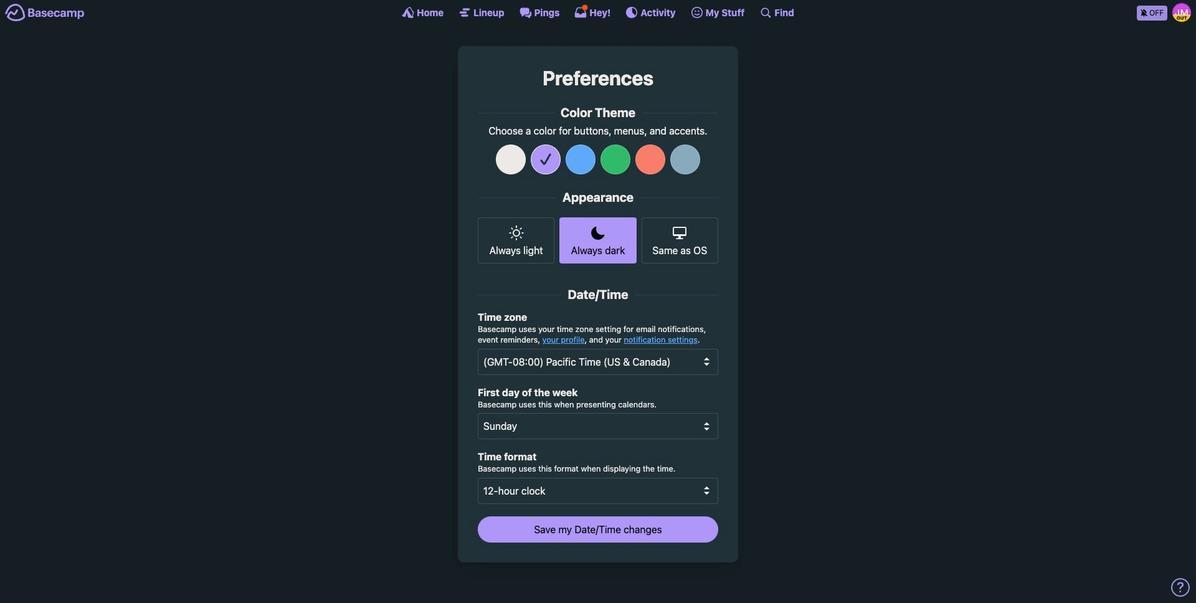 Task type: describe. For each thing, give the bounding box(es) containing it.
main element
[[0, 0, 1197, 24]]

keyboard shortcut: ⌘ + / image
[[760, 6, 773, 19]]



Task type: locate. For each thing, give the bounding box(es) containing it.
None submit
[[478, 517, 719, 543]]

switch accounts image
[[5, 3, 85, 22]]

jer mill image
[[1173, 3, 1192, 22]]



Task type: vqa. For each thing, say whether or not it's contained in the screenshot.
Switch accounts image
yes



